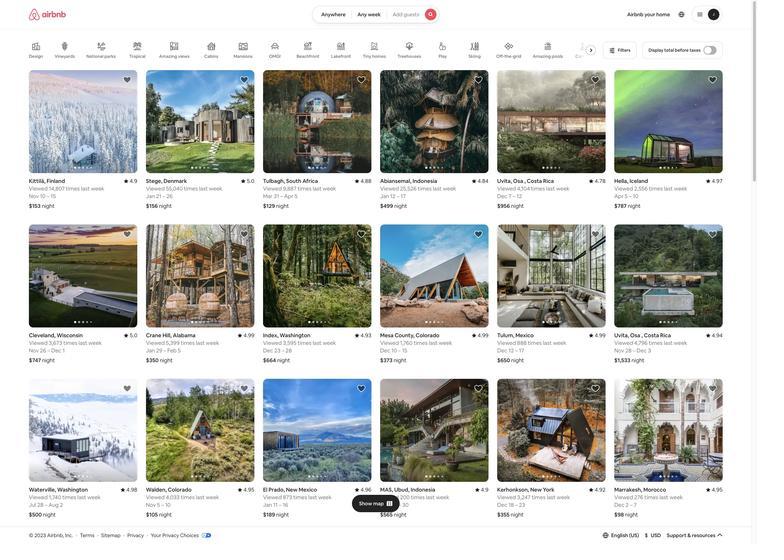 Task type: describe. For each thing, give the bounding box(es) containing it.
south
[[286, 178, 301, 184]]

your privacy choices link
[[151, 532, 211, 539]]

25,526
[[400, 185, 417, 192]]

28 inside index, washington viewed 3,595 times last week dec 23 – 28 $664 night
[[286, 347, 292, 354]]

28 inside uvita, osa , costa rica viewed 4,796 times last week nov 28 – dec 3 $1,533 night
[[626, 347, 632, 354]]

4.96 out of 5 average rating image
[[355, 486, 372, 493]]

times inside kerhonkson, new york viewed 3,247 times last week dec 18 – 23 $355 night
[[532, 494, 546, 501]]

support & resources
[[667, 532, 716, 539]]

mexico inside tulum, mexico viewed 888 times last week dec 12 – 17 $650 night
[[516, 332, 534, 339]]

dec inside uvita, osa , costa rica viewed 4,104 times last week dec 7 – 12 $956 night
[[498, 193, 508, 200]]

mesa county, colorado viewed 1,760 times last week dec 10 – 15 $373 night
[[380, 332, 452, 364]]

15 inside kittilä, finland viewed 14,807 times last week nov 10 – 15 $153 night
[[51, 193, 56, 200]]

3 · from the left
[[123, 532, 125, 539]]

total
[[665, 47, 674, 53]]

nov for 4.9
[[29, 193, 39, 200]]

night inside kittilä, finland viewed 14,807 times last week nov 10 – 15 $153 night
[[42, 202, 55, 209]]

200
[[400, 494, 410, 501]]

beachfront
[[297, 54, 320, 59]]

$129
[[263, 202, 275, 209]]

add to wishlist: stege, denmark image
[[240, 76, 249, 84]]

none search field containing anywhere
[[312, 6, 440, 23]]

last inside uvita, osa , costa rica viewed 4,796 times last week nov 28 – dec 3 $1,533 night
[[664, 340, 673, 346]]

sitemap
[[101, 532, 121, 539]]

17 for jan 12 – 17
[[401, 193, 406, 200]]

mexico inside 'el prado, new mexico viewed 873 times last week jan 11 – 16 $189 night'
[[299, 486, 317, 493]]

nov inside mas, ubud, indonesia viewed 200 times last week nov 25 – 30 $565 night
[[380, 502, 390, 508]]

off-the-grid
[[497, 53, 521, 59]]

4.92 out of 5 average rating image
[[589, 486, 606, 493]]

dec inside marrakesh, morocco viewed 276 times last week dec 2 – 7 $98 night
[[615, 502, 625, 508]]

last inside mesa county, colorado viewed 1,760 times last week dec 10 – 15 $373 night
[[429, 340, 438, 346]]

dec inside uvita, osa , costa rica viewed 4,796 times last week nov 28 – dec 3 $1,533 night
[[637, 347, 647, 354]]

mas,
[[380, 486, 393, 493]]

viewed inside mas, ubud, indonesia viewed 200 times last week nov 25 – 30 $565 night
[[380, 494, 399, 501]]

costa for 4,104
[[527, 178, 542, 184]]

new inside kerhonkson, new york viewed 3,247 times last week dec 18 – 23 $355 night
[[531, 486, 542, 493]]

viewed inside uvita, osa , costa rica viewed 4,796 times last week nov 28 – dec 3 $1,533 night
[[615, 340, 633, 346]]

viewed inside walden, colorado viewed 4,033 times last week nov 5 – 10 $105 night
[[146, 494, 165, 501]]

viewed inside uvita, osa , costa rica viewed 4,104 times last week dec 7 – 12 $956 night
[[498, 185, 516, 192]]

profile element
[[448, 0, 723, 29]]

design
[[29, 54, 43, 59]]

rica for 4,796
[[661, 332, 671, 339]]

$
[[645, 532, 648, 539]]

views
[[178, 53, 190, 59]]

add guests button
[[387, 6, 440, 23]]

26 inside cleveland, wisconsin viewed 3,673 times last week nov 26 – dec 1 $747 night
[[40, 347, 46, 354]]

national
[[86, 53, 103, 59]]

night inside stege, denmark viewed 55,040 times last week jan 21 – 26 $156 night
[[159, 202, 172, 209]]

airbnb your home link
[[623, 7, 675, 22]]

viewed inside the waterville, washington viewed 1,740 times last week jul 28 – aug 2 $500 night
[[29, 494, 48, 501]]

2 · from the left
[[97, 532, 98, 539]]

usd
[[651, 532, 661, 539]]

nov for 5.0
[[29, 347, 39, 354]]

© 2023 airbnb, inc. ·
[[29, 532, 77, 539]]

$747
[[29, 357, 41, 364]]

choices
[[180, 532, 199, 539]]

$189
[[263, 511, 275, 518]]

times inside tulum, mexico viewed 888 times last week dec 12 – 17 $650 night
[[528, 340, 542, 346]]

costa for 4,796
[[644, 332, 660, 339]]

12 for tulum,
[[509, 347, 514, 354]]

– inside marrakesh, morocco viewed 276 times last week dec 2 – 7 $98 night
[[630, 502, 633, 508]]

last inside crane hill, alabama viewed 5,399 times last week jan 29 – feb 5 $350 night
[[196, 340, 205, 346]]

night inside mesa county, colorado viewed 1,760 times last week dec 10 – 15 $373 night
[[394, 357, 407, 364]]

iceland
[[630, 178, 648, 184]]

week inside stege, denmark viewed 55,040 times last week jan 21 – 26 $156 night
[[209, 185, 222, 192]]

hella, iceland viewed 2,556 times last week apr 5 – 10 $787 night
[[615, 178, 688, 209]]

night inside tulum, mexico viewed 888 times last week dec 12 – 17 $650 night
[[511, 357, 524, 364]]

©
[[29, 532, 33, 539]]

4.99 for crane hill, alabama viewed 5,399 times last week jan 29 – feb 5 $350 night
[[244, 332, 255, 339]]

times inside crane hill, alabama viewed 5,399 times last week jan 29 – feb 5 $350 night
[[181, 340, 195, 346]]

colorado inside walden, colorado viewed 4,033 times last week nov 5 – 10 $105 night
[[168, 486, 192, 493]]

$98
[[615, 511, 624, 518]]

$499
[[380, 202, 393, 209]]

week inside crane hill, alabama viewed 5,399 times last week jan 29 – feb 5 $350 night
[[206, 340, 219, 346]]

4.88 out of 5 average rating image
[[355, 178, 372, 184]]

dec inside mesa county, colorado viewed 1,760 times last week dec 10 – 15 $373 night
[[380, 347, 390, 354]]

viewed inside 'el prado, new mexico viewed 873 times last week jan 11 – 16 $189 night'
[[263, 494, 282, 501]]

4.94 out of 5 average rating image
[[706, 332, 723, 339]]

1 · from the left
[[76, 532, 77, 539]]

last inside 'el prado, new mexico viewed 873 times last week jan 11 – 16 $189 night'
[[308, 494, 317, 501]]

viewed inside mesa county, colorado viewed 1,760 times last week dec 10 – 15 $373 night
[[380, 340, 399, 346]]

last inside the waterville, washington viewed 1,740 times last week jul 28 – aug 2 $500 night
[[77, 494, 86, 501]]

add to wishlist: cleveland, wisconsin image
[[123, 230, 132, 239]]

$373
[[380, 357, 393, 364]]

nov inside uvita, osa , costa rica viewed 4,796 times last week nov 28 – dec 3 $1,533 night
[[615, 347, 625, 354]]

jul
[[29, 502, 36, 508]]

aug
[[49, 502, 59, 508]]

30
[[403, 502, 409, 508]]

inc.
[[65, 532, 73, 539]]

1
[[63, 347, 65, 354]]

last inside kittilä, finland viewed 14,807 times last week nov 10 – 15 $153 night
[[81, 185, 90, 192]]

times inside mesa county, colorado viewed 1,760 times last week dec 10 – 15 $373 night
[[414, 340, 428, 346]]

– inside tulbagh, south africa viewed 9,887 times last week mar 31 – apr 5 $129 night
[[280, 193, 283, 200]]

week inside index, washington viewed 3,595 times last week dec 23 – 28 $664 night
[[323, 340, 336, 346]]

english (us)
[[612, 532, 639, 539]]

4.96
[[361, 486, 372, 493]]

2 privacy from the left
[[163, 532, 179, 539]]

terms link
[[80, 532, 94, 539]]

night inside marrakesh, morocco viewed 276 times last week dec 2 – 7 $98 night
[[625, 511, 638, 518]]

tulum, mexico viewed 888 times last week dec 12 – 17 $650 night
[[498, 332, 567, 364]]

week inside the waterville, washington viewed 1,740 times last week jul 28 – aug 2 $500 night
[[87, 494, 101, 501]]

week inside marrakesh, morocco viewed 276 times last week dec 2 – 7 $98 night
[[670, 494, 683, 501]]

last inside mas, ubud, indonesia viewed 200 times last week nov 25 – 30 $565 night
[[426, 494, 435, 501]]

terms · sitemap · privacy ·
[[80, 532, 148, 539]]

add to wishlist: abiansemal, indonesia image
[[474, 76, 483, 84]]

888
[[517, 340, 527, 346]]

4.95 out of 5 average rating image
[[706, 486, 723, 493]]

mansions
[[234, 54, 253, 59]]

colorado inside mesa county, colorado viewed 1,760 times last week dec 10 – 15 $373 night
[[416, 332, 440, 339]]

4.93
[[361, 332, 372, 339]]

4.9 for mas, ubud, indonesia viewed 200 times last week nov 25 – 30 $565 night
[[481, 486, 489, 493]]

filters button
[[604, 42, 637, 59]]

week inside uvita, osa , costa rica viewed 4,796 times last week nov 28 – dec 3 $1,533 night
[[674, 340, 688, 346]]

add to wishlist: kerhonkson, new york image
[[592, 384, 600, 393]]

add to wishlist: walden, colorado image
[[240, 384, 249, 393]]

10 inside walden, colorado viewed 4,033 times last week nov 5 – 10 $105 night
[[165, 502, 171, 508]]

last inside hella, iceland viewed 2,556 times last week apr 5 – 10 $787 night
[[664, 185, 673, 192]]

4.99 out of 5 average rating image for tulum, mexico viewed 888 times last week dec 12 – 17 $650 night
[[589, 332, 606, 339]]

times inside walden, colorado viewed 4,033 times last week nov 5 – 10 $105 night
[[181, 494, 195, 501]]

show map button
[[352, 495, 400, 512]]

4.97
[[712, 178, 723, 184]]

mar
[[263, 193, 273, 200]]

uvita, osa , costa rica viewed 4,104 times last week dec 7 – 12 $956 night
[[498, 178, 570, 209]]

10 inside mesa county, colorado viewed 1,760 times last week dec 10 – 15 $373 night
[[392, 347, 397, 354]]

terms
[[80, 532, 94, 539]]

kittilä, finland viewed 14,807 times last week nov 10 – 15 $153 night
[[29, 178, 104, 209]]

$153
[[29, 202, 41, 209]]

display total before taxes
[[649, 47, 701, 53]]

new inside 'el prado, new mexico viewed 873 times last week jan 11 – 16 $189 night'
[[286, 486, 298, 493]]

3,595
[[283, 340, 297, 346]]

dec inside tulum, mexico viewed 888 times last week dec 12 – 17 $650 night
[[498, 347, 508, 354]]

4,104
[[517, 185, 530, 192]]

night inside uvita, osa , costa rica viewed 4,796 times last week nov 28 – dec 3 $1,533 night
[[632, 357, 645, 364]]

4 · from the left
[[147, 532, 148, 539]]

$350
[[146, 357, 159, 364]]

15 inside mesa county, colorado viewed 1,760 times last week dec 10 – 15 $373 night
[[402, 347, 408, 354]]

show
[[359, 500, 372, 507]]

add to wishlist: mas, ubud, indonesia image
[[474, 384, 483, 393]]

week inside any week 'button'
[[368, 11, 381, 18]]

23 inside index, washington viewed 3,595 times last week dec 23 – 28 $664 night
[[275, 347, 281, 354]]

uvita, for uvita, osa , costa rica viewed 4,796 times last week nov 28 – dec 3 $1,533 night
[[615, 332, 629, 339]]

homes
[[372, 54, 386, 59]]

night inside kerhonkson, new york viewed 3,247 times last week dec 18 – 23 $355 night
[[511, 511, 524, 518]]

washington for 1,740
[[57, 486, 88, 493]]

home
[[657, 11, 670, 18]]

last inside index, washington viewed 3,595 times last week dec 23 – 28 $664 night
[[313, 340, 322, 346]]

night inside uvita, osa , costa rica viewed 4,104 times last week dec 7 – 12 $956 night
[[511, 202, 524, 209]]

2 inside the waterville, washington viewed 1,740 times last week jul 28 – aug 2 $500 night
[[60, 502, 63, 508]]

times inside uvita, osa , costa rica viewed 4,796 times last week nov 28 – dec 3 $1,533 night
[[649, 340, 663, 346]]

4.88
[[361, 178, 372, 184]]

times inside cleveland, wisconsin viewed 3,673 times last week nov 26 – dec 1 $747 night
[[63, 340, 77, 346]]

17 for dec 12 – 17
[[519, 347, 524, 354]]

4.93 out of 5 average rating image
[[355, 332, 372, 339]]

21
[[156, 193, 161, 200]]

12 inside uvita, osa , costa rica viewed 4,104 times last week dec 7 – 12 $956 night
[[517, 193, 522, 200]]

osa for 4,104
[[513, 178, 524, 184]]

omg!
[[269, 54, 281, 59]]

week inside hella, iceland viewed 2,556 times last week apr 5 – 10 $787 night
[[674, 185, 688, 192]]

(us)
[[630, 532, 639, 539]]

3,247
[[517, 494, 531, 501]]

, for 4,104
[[525, 178, 526, 184]]

marrakesh,
[[615, 486, 643, 493]]

25
[[391, 502, 397, 508]]

viewed inside kerhonkson, new york viewed 3,247 times last week dec 18 – 23 $355 night
[[498, 494, 516, 501]]

jan inside stege, denmark viewed 55,040 times last week jan 21 – 26 $156 night
[[146, 193, 155, 200]]

york
[[543, 486, 555, 493]]

tulum,
[[498, 332, 515, 339]]

morocco
[[644, 486, 666, 493]]

lakefront
[[331, 54, 351, 59]]

amazing for amazing views
[[159, 53, 177, 59]]

night inside 'el prado, new mexico viewed 873 times last week jan 11 – 16 $189 night'
[[276, 511, 289, 518]]

week inside mas, ubud, indonesia viewed 200 times last week nov 25 – 30 $565 night
[[436, 494, 450, 501]]

viewed inside tulum, mexico viewed 888 times last week dec 12 – 17 $650 night
[[498, 340, 516, 346]]

africa
[[303, 178, 318, 184]]

nov for 4.95
[[146, 502, 156, 508]]

tulbagh, south africa viewed 9,887 times last week mar 31 – apr 5 $129 night
[[263, 178, 336, 209]]

display
[[649, 47, 664, 53]]

grid
[[513, 53, 521, 59]]

– inside stege, denmark viewed 55,040 times last week jan 21 – 26 $156 night
[[163, 193, 165, 200]]



Task type: locate. For each thing, give the bounding box(es) containing it.
marrakesh, morocco viewed 276 times last week dec 2 – 7 $98 night
[[615, 486, 683, 518]]

apr inside hella, iceland viewed 2,556 times last week apr 5 – 10 $787 night
[[615, 193, 624, 200]]

1 horizontal spatial 12
[[509, 347, 514, 354]]

night down 21
[[159, 202, 172, 209]]

times right the "1,740"
[[62, 494, 76, 501]]

1 horizontal spatial 4.95
[[712, 486, 723, 493]]

1 privacy from the left
[[127, 532, 144, 539]]

2023
[[34, 532, 46, 539]]

12 inside abiansemal, indonesia viewed 25,526 times last week jan 12 – 17 $499 night
[[390, 193, 396, 200]]

, inside uvita, osa , costa rica viewed 4,104 times last week dec 7 – 12 $956 night
[[525, 178, 526, 184]]

new left the york
[[531, 486, 542, 493]]

filters
[[618, 47, 631, 53]]

english (us) button
[[603, 532, 639, 539]]

$500
[[29, 511, 42, 518]]

10 inside hella, iceland viewed 2,556 times last week apr 5 – 10 $787 night
[[633, 193, 639, 200]]

4.99
[[244, 332, 255, 339], [478, 332, 489, 339], [595, 332, 606, 339]]

ubud,
[[394, 486, 410, 493]]

amazing left pools
[[533, 54, 551, 59]]

1 horizontal spatial 4.99 out of 5 average rating image
[[472, 332, 489, 339]]

11
[[273, 502, 278, 508]]

night inside walden, colorado viewed 4,033 times last week nov 5 – 10 $105 night
[[159, 511, 172, 518]]

5.0 for cleveland, wisconsin viewed 3,673 times last week nov 26 – dec 1 $747 night
[[130, 332, 137, 339]]

viewed down kittilä,
[[29, 185, 48, 192]]

1 horizontal spatial mexico
[[516, 332, 534, 339]]

4.78 out of 5 average rating image
[[589, 178, 606, 184]]

nov up $105
[[146, 502, 156, 508]]

add to wishlist: el prado, new mexico image
[[357, 384, 366, 393]]

viewed down mas,
[[380, 494, 399, 501]]

jan inside crane hill, alabama viewed 5,399 times last week jan 29 – feb 5 $350 night
[[146, 347, 155, 354]]

osa up 4,104
[[513, 178, 524, 184]]

amazing for amazing pools
[[533, 54, 551, 59]]

times down morocco
[[645, 494, 659, 501]]

0 horizontal spatial 17
[[401, 193, 406, 200]]

17 down 888
[[519, 347, 524, 354]]

viewed down mesa
[[380, 340, 399, 346]]

any week button
[[352, 6, 387, 23]]

viewed down marrakesh,
[[615, 494, 633, 501]]

dec up $98
[[615, 502, 625, 508]]

0 horizontal spatial uvita,
[[498, 178, 512, 184]]

viewed down walden,
[[146, 494, 165, 501]]

viewed inside hella, iceland viewed 2,556 times last week apr 5 – 10 $787 night
[[615, 185, 633, 192]]

4.95 for marrakesh, morocco viewed 276 times last week dec 2 – 7 $98 night
[[712, 486, 723, 493]]

1 horizontal spatial new
[[531, 486, 542, 493]]

last inside marrakesh, morocco viewed 276 times last week dec 2 – 7 $98 night
[[660, 494, 669, 501]]

viewed down hella,
[[615, 185, 633, 192]]

osa
[[513, 178, 524, 184], [631, 332, 641, 339]]

1 horizontal spatial apr
[[615, 193, 624, 200]]

times inside uvita, osa , costa rica viewed 4,104 times last week dec 7 – 12 $956 night
[[531, 185, 545, 192]]

0 horizontal spatial apr
[[284, 193, 294, 200]]

0 vertical spatial colorado
[[416, 332, 440, 339]]

2,556
[[635, 185, 648, 192]]

week inside 'el prado, new mexico viewed 873 times last week jan 11 – 16 $189 night'
[[319, 494, 332, 501]]

apr down the 9,887 in the left of the page
[[284, 193, 294, 200]]

1 new from the left
[[286, 486, 298, 493]]

1 vertical spatial mexico
[[299, 486, 317, 493]]

last inside cleveland, wisconsin viewed 3,673 times last week nov 26 – dec 1 $747 night
[[79, 340, 87, 346]]

0 vertical spatial 17
[[401, 193, 406, 200]]

sitemap link
[[101, 532, 121, 539]]

privacy right your
[[163, 532, 179, 539]]

washington up the "1,740"
[[57, 486, 88, 493]]

osa for 4,796
[[631, 332, 641, 339]]

1 horizontal spatial colorado
[[416, 332, 440, 339]]

uvita, for uvita, osa , costa rica viewed 4,104 times last week dec 7 – 12 $956 night
[[498, 178, 512, 184]]

airbnb
[[628, 11, 644, 18]]

16
[[283, 502, 288, 508]]

3 4.99 out of 5 average rating image from the left
[[589, 332, 606, 339]]

times inside marrakesh, morocco viewed 276 times last week dec 2 – 7 $98 night
[[645, 494, 659, 501]]

1,740
[[49, 494, 61, 501]]

31
[[274, 193, 279, 200]]

week inside tulbagh, south africa viewed 9,887 times last week mar 31 – apr 5 $129 night
[[323, 185, 336, 192]]

night down 18
[[511, 511, 524, 518]]

jan left 29
[[146, 347, 155, 354]]

times right the 2,556
[[649, 185, 663, 192]]

17 inside tulum, mexico viewed 888 times last week dec 12 – 17 $650 night
[[519, 347, 524, 354]]

– inside tulum, mexico viewed 888 times last week dec 12 – 17 $650 night
[[515, 347, 518, 354]]

1 horizontal spatial 4.9
[[481, 486, 489, 493]]

1 horizontal spatial 17
[[519, 347, 524, 354]]

last inside abiansemal, indonesia viewed 25,526 times last week jan 12 – 17 $499 night
[[433, 185, 442, 192]]

uvita, inside uvita, osa , costa rica viewed 4,104 times last week dec 7 – 12 $956 night
[[498, 178, 512, 184]]

29
[[156, 347, 162, 354]]

7
[[509, 193, 512, 200], [634, 502, 637, 508]]

1 horizontal spatial 26
[[167, 193, 173, 200]]

0 horizontal spatial washington
[[57, 486, 88, 493]]

rica inside uvita, osa , costa rica viewed 4,796 times last week nov 28 – dec 3 $1,533 night
[[661, 332, 671, 339]]

4.78
[[595, 178, 606, 184]]

1 horizontal spatial privacy
[[163, 532, 179, 539]]

your privacy choices
[[151, 532, 199, 539]]

4.95 for walden, colorado viewed 4,033 times last week nov 5 – 10 $105 night
[[244, 486, 255, 493]]

viewed inside cleveland, wisconsin viewed 3,673 times last week nov 26 – dec 1 $747 night
[[29, 340, 48, 346]]

– inside hella, iceland viewed 2,556 times last week apr 5 – 10 $787 night
[[629, 193, 632, 200]]

viewed inside abiansemal, indonesia viewed 25,526 times last week jan 12 – 17 $499 night
[[380, 185, 399, 192]]

add to wishlist: uvita, osa , costa rica image
[[592, 76, 600, 84]]

times
[[66, 185, 80, 192], [184, 185, 198, 192], [298, 185, 312, 192], [418, 185, 432, 192], [531, 185, 545, 192], [649, 185, 663, 192], [63, 340, 77, 346], [181, 340, 195, 346], [298, 340, 312, 346], [414, 340, 428, 346], [528, 340, 542, 346], [649, 340, 663, 346], [62, 494, 76, 501], [181, 494, 195, 501], [293, 494, 307, 501], [411, 494, 425, 501], [532, 494, 546, 501], [645, 494, 659, 501]]

0 horizontal spatial 4.95
[[244, 486, 255, 493]]

4.99 for tulum, mexico viewed 888 times last week dec 12 – 17 $650 night
[[595, 332, 606, 339]]

1 4.95 from the left
[[244, 486, 255, 493]]

0 horizontal spatial mexico
[[299, 486, 317, 493]]

last right 3,595
[[313, 340, 322, 346]]

1,760
[[400, 340, 413, 346]]

4.98 out of 5 average rating image
[[121, 486, 137, 493]]

0 vertical spatial 15
[[51, 193, 56, 200]]

1 vertical spatial colorado
[[168, 486, 192, 493]]

1 horizontal spatial rica
[[661, 332, 671, 339]]

washington inside index, washington viewed 3,595 times last week dec 23 – 28 $664 night
[[280, 332, 311, 339]]

4.95 out of 5 average rating image
[[238, 486, 255, 493]]

4.9
[[130, 178, 137, 184], [481, 486, 489, 493]]

12
[[390, 193, 396, 200], [517, 193, 522, 200], [509, 347, 514, 354]]

0 vertical spatial rica
[[543, 178, 554, 184]]

washington up 3,595
[[280, 332, 311, 339]]

add guests
[[393, 11, 419, 18]]

viewed down abiansemal,
[[380, 185, 399, 192]]

last right 25,526
[[433, 185, 442, 192]]

vineyards
[[55, 54, 75, 59]]

last down 'africa'
[[313, 185, 322, 192]]

washington
[[280, 332, 311, 339], [57, 486, 88, 493]]

times inside tulbagh, south africa viewed 9,887 times last week mar 31 – apr 5 $129 night
[[298, 185, 312, 192]]

4.9 left kerhonkson,
[[481, 486, 489, 493]]

jan inside abiansemal, indonesia viewed 25,526 times last week jan 12 – 17 $499 night
[[380, 193, 389, 200]]

4.9 out of 5 average rating image left kerhonkson,
[[475, 486, 489, 493]]

0 vertical spatial 26
[[167, 193, 173, 200]]

walden,
[[146, 486, 167, 493]]

0 horizontal spatial 2
[[60, 502, 63, 508]]

· left your
[[147, 532, 148, 539]]

tropical
[[129, 54, 146, 59]]

abiansemal, indonesia viewed 25,526 times last week jan 12 – 17 $499 night
[[380, 178, 456, 209]]

4.99 out of 5 average rating image for crane hill, alabama viewed 5,399 times last week jan 29 – feb 5 $350 night
[[238, 332, 255, 339]]

0 horizontal spatial 7
[[509, 193, 512, 200]]

washington for 3,595
[[280, 332, 311, 339]]

5.0 out of 5 average rating image
[[124, 332, 137, 339]]

1 horizontal spatial ,
[[642, 332, 643, 339]]

night right $650
[[511, 357, 524, 364]]

$956
[[498, 202, 510, 209]]

el
[[263, 486, 268, 493]]

2 horizontal spatial 28
[[626, 347, 632, 354]]

times up '3'
[[649, 340, 663, 346]]

dec up $956
[[498, 193, 508, 200]]

last inside uvita, osa , costa rica viewed 4,104 times last week dec 7 – 12 $956 night
[[546, 185, 555, 192]]

– inside kittilä, finland viewed 14,807 times last week nov 10 – 15 $153 night
[[47, 193, 49, 200]]

skiing
[[469, 54, 481, 59]]

0 horizontal spatial new
[[286, 486, 298, 493]]

before
[[675, 47, 689, 53]]

0 horizontal spatial 4.9
[[130, 178, 137, 184]]

night down 31
[[276, 202, 289, 209]]

1 horizontal spatial 4.9 out of 5 average rating image
[[475, 486, 489, 493]]

night down 30
[[394, 511, 407, 518]]

0 vertical spatial uvita,
[[498, 178, 512, 184]]

night right $1,533
[[632, 357, 645, 364]]

1 vertical spatial costa
[[644, 332, 660, 339]]

12 inside tulum, mexico viewed 888 times last week dec 12 – 17 $650 night
[[509, 347, 514, 354]]

– inside the waterville, washington viewed 1,740 times last week jul 28 – aug 2 $500 night
[[45, 502, 47, 508]]

1 vertical spatial 15
[[402, 347, 408, 354]]

last inside tulum, mexico viewed 888 times last week dec 12 – 17 $650 night
[[543, 340, 552, 346]]

10 up $373
[[392, 347, 397, 354]]

0 vertical spatial indonesia
[[413, 178, 437, 184]]

0 vertical spatial 5.0
[[247, 178, 255, 184]]

hella,
[[615, 178, 629, 184]]

the-
[[505, 53, 513, 59]]

0 horizontal spatial 12
[[390, 193, 396, 200]]

2 4.95 from the left
[[712, 486, 723, 493]]

apr inside tulbagh, south africa viewed 9,887 times last week mar 31 – apr 5 $129 night
[[284, 193, 294, 200]]

· left "privacy" link
[[123, 532, 125, 539]]

english
[[612, 532, 628, 539]]

wisconsin
[[57, 332, 83, 339]]

0 horizontal spatial 23
[[275, 347, 281, 354]]

5 up $787
[[625, 193, 628, 200]]

dec up $373
[[380, 347, 390, 354]]

0 vertical spatial osa
[[513, 178, 524, 184]]

7 inside marrakesh, morocco viewed 276 times last week dec 2 – 7 $98 night
[[634, 502, 637, 508]]

26 down 55,040
[[167, 193, 173, 200]]

times down 'africa'
[[298, 185, 312, 192]]

·
[[76, 532, 77, 539], [97, 532, 98, 539], [123, 532, 125, 539], [147, 532, 148, 539]]

1 horizontal spatial 28
[[286, 347, 292, 354]]

2 new from the left
[[531, 486, 542, 493]]

nov up $153
[[29, 193, 39, 200]]

5.0 left the tulbagh,
[[247, 178, 255, 184]]

0 horizontal spatial 26
[[40, 347, 46, 354]]

0 vertical spatial ,
[[525, 178, 526, 184]]

$ usd
[[645, 532, 661, 539]]

1 horizontal spatial 4.99
[[478, 332, 489, 339]]

4.99 out of 5 average rating image
[[238, 332, 255, 339], [472, 332, 489, 339], [589, 332, 606, 339]]

4.95
[[244, 486, 255, 493], [712, 486, 723, 493]]

$105
[[146, 511, 158, 518]]

4.9 out of 5 average rating image left stege,
[[124, 178, 137, 184]]

28 down 3,595
[[286, 347, 292, 354]]

2 down marrakesh,
[[626, 502, 629, 508]]

jan left the "11"
[[263, 502, 272, 508]]

county,
[[395, 332, 415, 339]]

week
[[368, 11, 381, 18], [91, 185, 104, 192], [209, 185, 222, 192], [323, 185, 336, 192], [443, 185, 456, 192], [557, 185, 570, 192], [674, 185, 688, 192], [89, 340, 102, 346], [206, 340, 219, 346], [323, 340, 336, 346], [439, 340, 452, 346], [553, 340, 567, 346], [674, 340, 688, 346], [87, 494, 101, 501], [206, 494, 219, 501], [319, 494, 332, 501], [436, 494, 450, 501], [557, 494, 570, 501], [670, 494, 683, 501]]

– inside crane hill, alabama viewed 5,399 times last week jan 29 – feb 5 $350 night
[[164, 347, 166, 354]]

tulbagh,
[[263, 178, 285, 184]]

add to wishlist: mesa county, colorado image
[[474, 230, 483, 239]]

1 2 from the left
[[60, 502, 63, 508]]

0 horizontal spatial osa
[[513, 178, 524, 184]]

5 inside walden, colorado viewed 4,033 times last week nov 5 – 10 $105 night
[[157, 502, 160, 508]]

1 4.99 from the left
[[244, 332, 255, 339]]

0 horizontal spatial privacy
[[127, 532, 144, 539]]

last right 4,104
[[546, 185, 555, 192]]

any
[[358, 11, 367, 18]]

dec up $650
[[498, 347, 508, 354]]

amazing
[[159, 53, 177, 59], [533, 54, 551, 59]]

viewed down 'cleveland,'
[[29, 340, 48, 346]]

9,887
[[283, 185, 297, 192]]

0 horizontal spatial 15
[[51, 193, 56, 200]]

1 horizontal spatial uvita,
[[615, 332, 629, 339]]

26 up $747
[[40, 347, 46, 354]]

4.99 out of 5 average rating image for mesa county, colorado viewed 1,760 times last week dec 10 – 15 $373 night
[[472, 332, 489, 339]]

0 vertical spatial costa
[[527, 178, 542, 184]]

10 inside kittilä, finland viewed 14,807 times last week nov 10 – 15 $153 night
[[40, 193, 46, 200]]

group
[[29, 36, 599, 64], [29, 70, 137, 173], [146, 70, 255, 173], [263, 70, 372, 173], [380, 70, 489, 173], [498, 70, 606, 173], [615, 70, 723, 173], [29, 225, 137, 328], [146, 225, 255, 328], [263, 225, 372, 328], [380, 225, 489, 328], [498, 225, 606, 328], [615, 225, 723, 328], [29, 379, 137, 482], [146, 379, 255, 482], [263, 379, 372, 482], [380, 379, 489, 482], [498, 379, 606, 482], [615, 379, 723, 482], [29, 533, 137, 544], [146, 533, 255, 544], [263, 533, 372, 544], [263, 533, 372, 544], [380, 533, 489, 544], [380, 533, 489, 544], [498, 533, 606, 544], [615, 533, 723, 544]]

0 horizontal spatial 4.9 out of 5 average rating image
[[124, 178, 137, 184]]

1 apr from the left
[[284, 193, 294, 200]]

colorado up 4,033
[[168, 486, 192, 493]]

28
[[286, 347, 292, 354], [626, 347, 632, 354], [37, 502, 43, 508]]

night right $153
[[42, 202, 55, 209]]

resources
[[692, 532, 716, 539]]

times right the 200
[[411, 494, 425, 501]]

$650
[[498, 357, 510, 364]]

0 horizontal spatial rica
[[543, 178, 554, 184]]

0 horizontal spatial amazing
[[159, 53, 177, 59]]

12 up $650
[[509, 347, 514, 354]]

4.98
[[126, 486, 137, 493]]

2 horizontal spatial 4.99 out of 5 average rating image
[[589, 332, 606, 339]]

5 down the 9,887 in the left of the page
[[295, 193, 298, 200]]

times right 4,104
[[531, 185, 545, 192]]

– inside mesa county, colorado viewed 1,760 times last week dec 10 – 15 $373 night
[[398, 347, 401, 354]]

night down the aug
[[43, 511, 56, 518]]

week inside abiansemal, indonesia viewed 25,526 times last week jan 12 – 17 $499 night
[[443, 185, 456, 192]]

nov inside kittilä, finland viewed 14,807 times last week nov 10 – 15 $153 night
[[29, 193, 39, 200]]

add to wishlist: waterville, washington image
[[123, 384, 132, 393]]

1 horizontal spatial washington
[[280, 332, 311, 339]]

0 vertical spatial 4.9 out of 5 average rating image
[[124, 178, 137, 184]]

prado,
[[269, 486, 285, 493]]

15 down 14,807 at the top left of page
[[51, 193, 56, 200]]

add to wishlist: crane hill, alabama image
[[240, 230, 249, 239]]

viewed inside crane hill, alabama viewed 5,399 times last week jan 29 – feb 5 $350 night
[[146, 340, 165, 346]]

night inside crane hill, alabama viewed 5,399 times last week jan 29 – feb 5 $350 night
[[160, 357, 173, 364]]

last inside kerhonkson, new york viewed 3,247 times last week dec 18 – 23 $355 night
[[547, 494, 556, 501]]

display total before taxes button
[[643, 42, 723, 59]]

0 vertical spatial 23
[[275, 347, 281, 354]]

taxes
[[690, 47, 701, 53]]

costa up 4,796
[[644, 332, 660, 339]]

0 horizontal spatial 4.99
[[244, 332, 255, 339]]

2 2 from the left
[[626, 502, 629, 508]]

1 vertical spatial 23
[[519, 502, 525, 508]]

28 inside the waterville, washington viewed 1,740 times last week jul 28 – aug 2 $500 night
[[37, 502, 43, 508]]

1 vertical spatial uvita,
[[615, 332, 629, 339]]

kerhonkson, new york viewed 3,247 times last week dec 18 – 23 $355 night
[[498, 486, 570, 518]]

times down wisconsin
[[63, 340, 77, 346]]

add to wishlist: kittilä, finland image
[[123, 76, 132, 84]]

5.0 left the crane
[[130, 332, 137, 339]]

2 4.99 out of 5 average rating image from the left
[[472, 332, 489, 339]]

1 vertical spatial osa
[[631, 332, 641, 339]]

4.9 out of 5 average rating image for kittilä, finland viewed 14,807 times last week nov 10 – 15 $153 night
[[124, 178, 137, 184]]

1 horizontal spatial 2
[[626, 502, 629, 508]]

2 horizontal spatial 12
[[517, 193, 522, 200]]

$1,533
[[615, 357, 631, 364]]

4.99 for mesa county, colorado viewed 1,760 times last week dec 10 – 15 $373 night
[[478, 332, 489, 339]]

viewed inside index, washington viewed 3,595 times last week dec 23 – 28 $664 night
[[263, 340, 282, 346]]

23 up $664
[[275, 347, 281, 354]]

5 inside tulbagh, south africa viewed 9,887 times last week mar 31 – apr 5 $129 night
[[295, 193, 298, 200]]

276
[[635, 494, 644, 501]]

1 horizontal spatial 15
[[402, 347, 408, 354]]

7 up $956
[[509, 193, 512, 200]]

1 vertical spatial 4.9
[[481, 486, 489, 493]]

1 vertical spatial indonesia
[[411, 486, 436, 493]]

5.0 for stege, denmark viewed 55,040 times last week jan 21 – 26 $156 night
[[247, 178, 255, 184]]

mexico up 888
[[516, 332, 534, 339]]

4.9 out of 5 average rating image for mas, ubud, indonesia viewed 200 times last week nov 25 – 30 $565 night
[[475, 486, 489, 493]]

viewed down the tulbagh,
[[263, 185, 282, 192]]

night inside hella, iceland viewed 2,556 times last week apr 5 – 10 $787 night
[[628, 202, 641, 209]]

week inside cleveland, wisconsin viewed 3,673 times last week nov 26 – dec 1 $747 night
[[89, 340, 102, 346]]

0 horizontal spatial 28
[[37, 502, 43, 508]]

0 horizontal spatial 5.0
[[130, 332, 137, 339]]

washington inside the waterville, washington viewed 1,740 times last week jul 28 – aug 2 $500 night
[[57, 486, 88, 493]]

· right inc.
[[76, 532, 77, 539]]

0 horizontal spatial ,
[[525, 178, 526, 184]]

1 horizontal spatial osa
[[631, 332, 641, 339]]

viewed inside kittilä, finland viewed 14,807 times last week nov 10 – 15 $153 night
[[29, 185, 48, 192]]

times inside mas, ubud, indonesia viewed 200 times last week nov 25 – 30 $565 night
[[411, 494, 425, 501]]

1 4.99 out of 5 average rating image from the left
[[238, 332, 255, 339]]

18
[[509, 502, 514, 508]]

1 horizontal spatial 23
[[519, 502, 525, 508]]

– inside walden, colorado viewed 4,033 times last week nov 5 – 10 $105 night
[[161, 502, 164, 508]]

rica for 4,104
[[543, 178, 554, 184]]

4.9 for kittilä, finland viewed 14,807 times last week nov 10 – 15 $153 night
[[130, 178, 137, 184]]

night right $98
[[625, 511, 638, 518]]

viewed up the "11"
[[263, 494, 282, 501]]

· right terms link
[[97, 532, 98, 539]]

add to wishlist: tulum, mexico image
[[592, 230, 600, 239]]

4.9 out of 5 average rating image
[[124, 178, 137, 184], [475, 486, 489, 493]]

your
[[645, 11, 656, 18]]

last down wisconsin
[[79, 340, 87, 346]]

4.84 out of 5 average rating image
[[472, 178, 489, 184]]

1 horizontal spatial amazing
[[533, 54, 551, 59]]

tiny
[[363, 54, 371, 59]]

week inside kittilä, finland viewed 14,807 times last week nov 10 – 15 $153 night
[[91, 185, 104, 192]]

anywhere button
[[312, 6, 352, 23]]

1 vertical spatial washington
[[57, 486, 88, 493]]

uvita,
[[498, 178, 512, 184], [615, 332, 629, 339]]

waterville, washington viewed 1,740 times last week jul 28 – aug 2 $500 night
[[29, 486, 101, 518]]

week inside tulum, mexico viewed 888 times last week dec 12 – 17 $650 night
[[553, 340, 567, 346]]

1 horizontal spatial costa
[[644, 332, 660, 339]]

last right 55,040
[[199, 185, 208, 192]]

0 horizontal spatial 4.99 out of 5 average rating image
[[238, 332, 255, 339]]

night inside index, washington viewed 3,595 times last week dec 23 – 28 $664 night
[[277, 357, 290, 364]]

viewed inside marrakesh, morocco viewed 276 times last week dec 2 – 7 $98 night
[[615, 494, 633, 501]]

add to wishlist: tulbagh, south africa image
[[357, 76, 366, 84]]

10 down the 2,556
[[633, 193, 639, 200]]

last down morocco
[[660, 494, 669, 501]]

night down 16
[[276, 511, 289, 518]]

viewed left 4,796
[[615, 340, 633, 346]]

1 vertical spatial 5.0
[[130, 332, 137, 339]]

last right 4,033
[[196, 494, 205, 501]]

week inside kerhonkson, new york viewed 3,247 times last week dec 18 – 23 $355 night
[[557, 494, 570, 501]]

0 vertical spatial 7
[[509, 193, 512, 200]]

12 for abiansemal,
[[390, 193, 396, 200]]

dec inside cleveland, wisconsin viewed 3,673 times last week nov 26 – dec 1 $747 night
[[51, 347, 61, 354]]

5.0 out of 5 average rating image
[[241, 178, 255, 184]]

viewed left 4,104
[[498, 185, 516, 192]]

3 4.99 from the left
[[595, 332, 606, 339]]

4.84
[[478, 178, 489, 184]]

4.94
[[712, 332, 723, 339]]

last inside walden, colorado viewed 4,033 times last week nov 5 – 10 $105 night
[[196, 494, 205, 501]]

night right $373
[[394, 357, 407, 364]]

– inside index, washington viewed 3,595 times last week dec 23 – 28 $664 night
[[282, 347, 285, 354]]

0 horizontal spatial colorado
[[168, 486, 192, 493]]

new
[[286, 486, 298, 493], [531, 486, 542, 493]]

10 down 4,033
[[165, 502, 171, 508]]

10 up $153
[[40, 193, 46, 200]]

times right 14,807 at the top left of page
[[66, 185, 80, 192]]

1 vertical spatial 17
[[519, 347, 524, 354]]

None search field
[[312, 6, 440, 23]]

times inside abiansemal, indonesia viewed 25,526 times last week jan 12 – 17 $499 night
[[418, 185, 432, 192]]

0 vertical spatial 4.9
[[130, 178, 137, 184]]

28 up $1,533
[[626, 347, 632, 354]]

1 vertical spatial ,
[[642, 332, 643, 339]]

– inside cleveland, wisconsin viewed 3,673 times last week nov 26 – dec 1 $747 night
[[47, 347, 50, 354]]

– inside abiansemal, indonesia viewed 25,526 times last week jan 12 – 17 $499 night
[[397, 193, 400, 200]]

7 inside uvita, osa , costa rica viewed 4,104 times last week dec 7 – 12 $956 night
[[509, 193, 512, 200]]

5 inside hella, iceland viewed 2,556 times last week apr 5 – 10 $787 night
[[625, 193, 628, 200]]

night right $747
[[42, 357, 55, 364]]

last right the 2,556
[[664, 185, 673, 192]]

add to wishlist: uvita, osa , costa rica image
[[709, 230, 717, 239]]

kerhonkson,
[[498, 486, 529, 493]]

0 vertical spatial mexico
[[516, 332, 534, 339]]

23 inside kerhonkson, new york viewed 3,247 times last week dec 18 – 23 $355 night
[[519, 502, 525, 508]]

$156
[[146, 202, 158, 209]]

times right 55,040
[[184, 185, 198, 192]]

, for 4,796
[[642, 332, 643, 339]]

4.97 out of 5 average rating image
[[706, 178, 723, 184]]

1 vertical spatial 4.9 out of 5 average rating image
[[475, 486, 489, 493]]

denmark
[[164, 178, 187, 184]]

1 vertical spatial 26
[[40, 347, 46, 354]]

times right 25,526
[[418, 185, 432, 192]]

12 down 4,104
[[517, 193, 522, 200]]

0 vertical spatial washington
[[280, 332, 311, 339]]

nov left 25
[[380, 502, 390, 508]]

viewed down waterville,
[[29, 494, 48, 501]]

night inside tulbagh, south africa viewed 9,887 times last week mar 31 – apr 5 $129 night
[[276, 202, 289, 209]]

1 horizontal spatial 5.0
[[247, 178, 255, 184]]

kittilä,
[[29, 178, 45, 184]]

viewed inside stege, denmark viewed 55,040 times last week jan 21 – 26 $156 night
[[146, 185, 165, 192]]

1 vertical spatial rica
[[661, 332, 671, 339]]

add to wishlist: hella, iceland image
[[709, 76, 717, 84]]

cleveland, wisconsin viewed 3,673 times last week nov 26 – dec 1 $747 night
[[29, 332, 102, 364]]

your
[[151, 532, 161, 539]]

0 horizontal spatial costa
[[527, 178, 542, 184]]

last inside tulbagh, south africa viewed 9,887 times last week mar 31 – apr 5 $129 night
[[313, 185, 322, 192]]

group containing national parks
[[29, 36, 599, 64]]

1 horizontal spatial 7
[[634, 502, 637, 508]]

amazing views
[[159, 53, 190, 59]]

2 4.99 from the left
[[478, 332, 489, 339]]

4,796
[[635, 340, 648, 346]]

cleveland,
[[29, 332, 56, 339]]

uvita, right 4.84
[[498, 178, 512, 184]]

26 inside stege, denmark viewed 55,040 times last week jan 21 – 26 $156 night
[[167, 193, 173, 200]]

colorado
[[416, 332, 440, 339], [168, 486, 192, 493]]

amazing left views
[[159, 53, 177, 59]]

stege,
[[146, 178, 162, 184]]

support & resources button
[[667, 532, 723, 539]]

last right 5,399
[[196, 340, 205, 346]]

show map
[[359, 500, 384, 507]]

viewed inside tulbagh, south africa viewed 9,887 times last week mar 31 – apr 5 $129 night
[[263, 185, 282, 192]]

times right 3,595
[[298, 340, 312, 346]]

viewed down index,
[[263, 340, 282, 346]]

5,399
[[166, 340, 180, 346]]

times inside 'el prado, new mexico viewed 873 times last week jan 11 – 16 $189 night'
[[293, 494, 307, 501]]

2 horizontal spatial 4.99
[[595, 332, 606, 339]]

privacy left your
[[127, 532, 144, 539]]

last right 14,807 at the top left of page
[[81, 185, 90, 192]]

1 vertical spatial 7
[[634, 502, 637, 508]]

times inside kittilä, finland viewed 14,807 times last week nov 10 – 15 $153 night
[[66, 185, 80, 192]]

night right $664
[[277, 357, 290, 364]]

23 down 3,247
[[519, 502, 525, 508]]

873
[[283, 494, 292, 501]]

add to wishlist: index, washington image
[[357, 230, 366, 239]]

add to wishlist: marrakesh, morocco image
[[709, 384, 717, 393]]

2 apr from the left
[[615, 193, 624, 200]]

rica
[[543, 178, 554, 184], [661, 332, 671, 339]]

night right $787
[[628, 202, 641, 209]]



Task type: vqa. For each thing, say whether or not it's contained in the screenshot.
Marrakesh,
yes



